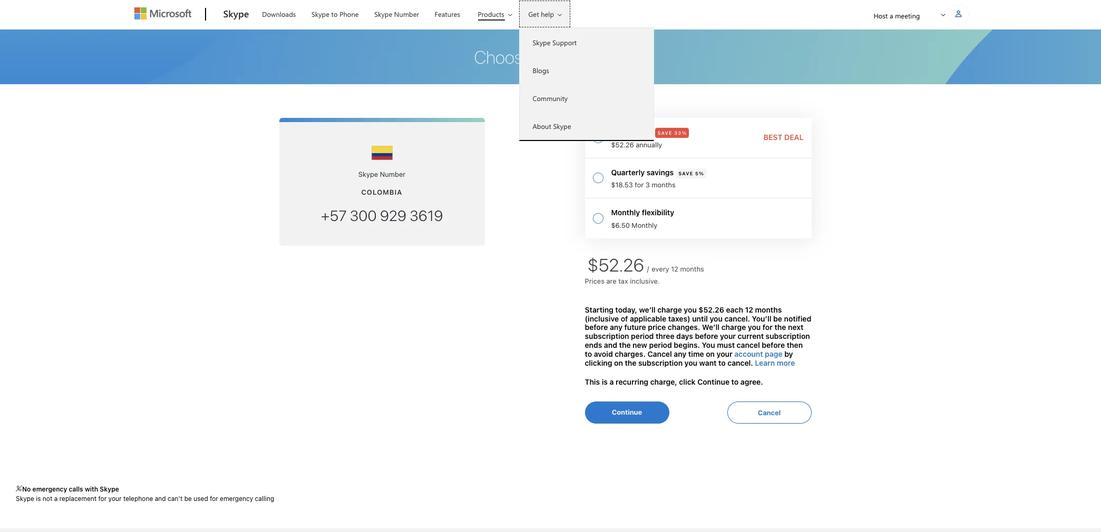 Task type: vqa. For each thing, say whether or not it's contained in the screenshot.
"alert"
no



Task type: describe. For each thing, give the bounding box(es) containing it.
footer resource links element
[[74, 529, 1027, 533]]

months inside starting today, we'll charge you $52.26 each 12 months (inclusive of applicable taxes) until you cancel. you'll be notified before any future price changes. we'll charge you for the next subscription period three days before your current subscription ends and the new period begins. you must cancel before then to avoid charges. cancel any time on your
[[755, 306, 782, 315]]

1 vertical spatial skype number
[[358, 170, 406, 179]]

6 heading from the left
[[838, 529, 966, 533]]

2 vertical spatial your
[[108, 496, 122, 504]]

you right until
[[710, 315, 723, 323]]

cancel inside button
[[758, 409, 781, 418]]

0 horizontal spatial a
[[54, 496, 58, 504]]

to left phone
[[331, 9, 338, 18]]

applicable
[[630, 315, 666, 323]]

deal
[[638, 128, 653, 137]]

we'll
[[702, 323, 720, 332]]

notified
[[784, 315, 811, 323]]

skype number link
[[370, 1, 424, 26]]

microsoft image
[[134, 7, 191, 20]]

0 vertical spatial monthly
[[611, 208, 640, 217]]

taxes)
[[668, 315, 690, 323]]

no emergency calls with skype
[[22, 486, 119, 494]]

$52.26 inside annual deal save 33% $52.26 annually
[[611, 141, 634, 149]]

skype is not a replacement for your telephone and can't be used for emergency calling
[[16, 496, 274, 504]]

community link
[[520, 84, 654, 112]]

skype support link
[[520, 28, 654, 56]]

cancel. inside by clicking on the subscription you want to cancel.
[[728, 359, 753, 368]]

on inside starting today, we'll charge you $52.26 each 12 months (inclusive of applicable taxes) until you cancel. you'll be notified before any future price changes. we'll charge you for the next subscription period three days before your current subscription ends and the new period begins. you must cancel before then to avoid charges. cancel any time on your
[[706, 350, 715, 359]]

choose billing period colombia + 5 7  3 0 0  9 2 9  3 6 1 9 element
[[474, 46, 627, 68]]

be inside starting today, we'll charge you $52.26 each 12 months (inclusive of applicable taxes) until you cancel. you'll be notified before any future price changes. we'll charge you for the next subscription period three days before your current subscription ends and the new period begins. you must cancel before then to avoid charges. cancel any time on your
[[773, 315, 782, 323]]

annual
[[611, 128, 636, 137]]

$6.50
[[611, 221, 630, 230]]

savings
[[647, 168, 674, 177]]

continue inside button
[[612, 409, 642, 417]]

annual deal save 33% element
[[611, 126, 804, 150]]

next
[[788, 323, 804, 332]]

tax
[[619, 277, 628, 286]]

4 heading from the left
[[551, 529, 685, 533]]

this is a recurring charge, click continue to agree.
[[585, 378, 763, 387]]

about
[[533, 122, 551, 131]]

deal
[[784, 133, 804, 142]]

more
[[777, 359, 795, 368]]

1 horizontal spatial emergency
[[220, 496, 253, 504]]

of
[[621, 315, 628, 323]]

best
[[764, 133, 783, 142]]

period down applicable
[[631, 332, 654, 341]]

charge,
[[650, 378, 677, 387]]

1 horizontal spatial before
[[695, 332, 718, 341]]

to left agree.
[[732, 378, 739, 387]]

begins.
[[674, 341, 700, 350]]

learn
[[755, 359, 775, 368]]

starting today, we'll charge you $52.26 each 12 months (inclusive of applicable taxes) until you cancel. you'll be notified before any future price changes. we'll charge you for the next subscription period three days before your current subscription ends and the new period begins. you must cancel before then to avoid charges. cancel any time on your
[[585, 306, 811, 359]]

community
[[533, 94, 568, 103]]

none radio annual deal save 33%
[[585, 118, 812, 158]]

period inside choose billing period colombia + 5 7  3 0 0  9 2 9  3 6 1 9 element
[[580, 46, 627, 67]]

/
[[647, 265, 649, 273]]

then
[[787, 341, 803, 350]]

annually
[[636, 141, 662, 149]]

none radio inside main content
[[585, 158, 812, 199]]

300
[[350, 207, 377, 224]]

current
[[738, 332, 764, 341]]

and inside starting today, we'll charge you $52.26 each 12 months (inclusive of applicable taxes) until you cancel. you'll be notified before any future price changes. we'll charge you for the next subscription period three days before your current subscription ends and the new period begins. you must cancel before then to avoid charges. cancel any time on your
[[604, 341, 617, 350]]

period down price
[[649, 341, 672, 350]]

3 heading from the left
[[416, 529, 544, 533]]

1 vertical spatial a
[[610, 378, 614, 387]]

you
[[702, 341, 715, 350]]

replacement
[[59, 496, 97, 504]]

1 heading from the left
[[129, 529, 263, 533]]

1 vertical spatial monthly
[[632, 221, 658, 230]]

0 vertical spatial skype number
[[374, 9, 419, 18]]

learn more link
[[755, 359, 795, 368]]

account
[[735, 350, 763, 359]]

skype left phone
[[312, 9, 330, 18]]

0 vertical spatial emergency
[[32, 486, 67, 494]]

charges.
[[615, 350, 646, 359]]

ends
[[585, 341, 602, 350]]

12 inside $52.26 / every 12 months prices are tax inclusive.
[[671, 265, 678, 273]]

for inside quarterly savings save 5% $18.53 for 3 months
[[635, 181, 644, 189]]

colombia
[[361, 188, 403, 197]]

meeting
[[895, 11, 920, 20]]

future
[[624, 323, 646, 332]]

blogs link
[[520, 56, 654, 84]]

must
[[717, 341, 735, 350]]

host
[[874, 11, 888, 20]]

2 horizontal spatial subscription
[[766, 332, 810, 341]]

new
[[633, 341, 647, 350]]

get
[[528, 9, 539, 18]]

about skype link
[[520, 112, 654, 140]]

downloads link
[[257, 1, 301, 26]]

blogs
[[533, 66, 549, 75]]

billing
[[536, 46, 577, 67]]

quarterly savings save 5% $18.53 for 3 months
[[611, 168, 704, 189]]

until
[[692, 315, 708, 323]]

can't
[[168, 496, 183, 504]]

1 vertical spatial charge
[[722, 323, 746, 332]]

changes.
[[668, 323, 700, 332]]

price
[[648, 323, 666, 332]]

choose billing period
[[474, 46, 627, 67]]

skype right about
[[553, 122, 571, 131]]

0 vertical spatial number
[[394, 9, 419, 18]]

not
[[43, 496, 52, 504]]

skype down "no"
[[16, 496, 34, 504]]

1 vertical spatial be
[[184, 496, 192, 504]]

$18.53
[[611, 181, 633, 189]]

quarterly
[[611, 168, 645, 177]]

you up cancel
[[748, 323, 761, 332]]

clicking
[[585, 359, 612, 368]]

support
[[553, 38, 577, 47]]

agree.
[[741, 378, 763, 387]]

(inclusive
[[585, 315, 619, 323]]

1 vertical spatial the
[[619, 341, 631, 350]]



Task type: locate. For each thing, give the bounding box(es) containing it.
recurring
[[616, 378, 649, 387]]

cancel button
[[727, 402, 812, 424]]

on right the avoid
[[614, 359, 623, 368]]

1 vertical spatial number
[[380, 170, 406, 179]]

monthly flexibility $6.50 monthly
[[611, 208, 674, 230]]

continue down want
[[698, 378, 730, 387]]

skype up the colombia on the left top
[[358, 170, 378, 179]]

0 horizontal spatial be
[[184, 496, 192, 504]]

get help
[[528, 9, 554, 18]]

this
[[585, 378, 600, 387]]

choose billing period option group
[[585, 118, 812, 239]]

help
[[541, 9, 554, 18]]

be left used
[[184, 496, 192, 504]]

calls
[[69, 486, 83, 494]]

on right the time
[[706, 350, 715, 359]]

your
[[720, 332, 736, 341], [717, 350, 733, 359], [108, 496, 122, 504]]

prices
[[585, 277, 605, 286]]

any
[[610, 323, 623, 332], [674, 350, 687, 359]]

each
[[726, 306, 743, 315]]

three
[[656, 332, 675, 341]]

to left the avoid
[[585, 350, 592, 359]]

charge down each
[[722, 323, 746, 332]]

2 horizontal spatial before
[[762, 341, 785, 350]]

1 vertical spatial any
[[674, 350, 687, 359]]

skype number up the colombia on the left top
[[358, 170, 406, 179]]

$52.26 / every 12 months prices are tax inclusive.
[[585, 255, 704, 286]]

we'll
[[639, 306, 656, 315]]

0 horizontal spatial charge
[[658, 306, 682, 315]]

0 horizontal spatial subscription
[[585, 332, 629, 341]]

2 vertical spatial a
[[54, 496, 58, 504]]

annual deal save 33% $52.26 annually
[[611, 128, 687, 149]]

products button
[[469, 1, 521, 27]]

heading
[[129, 529, 263, 533], [276, 529, 404, 533], [416, 529, 544, 533], [551, 529, 685, 533], [698, 529, 825, 533], [838, 529, 966, 533]]

skype to phone link
[[307, 1, 364, 26]]

today,
[[615, 306, 637, 315]]

1 horizontal spatial and
[[604, 341, 617, 350]]

products
[[478, 9, 504, 18]]

charge up price
[[658, 306, 682, 315]]

your right you
[[717, 350, 733, 359]]

months
[[652, 181, 676, 189], [680, 265, 704, 273], [755, 306, 782, 315]]

subscription up by
[[766, 332, 810, 341]]

months left notified
[[755, 306, 782, 315]]

co image
[[371, 143, 392, 164]]

cancel. down cancel
[[728, 359, 753, 368]]

a right host
[[890, 11, 893, 20]]

2 vertical spatial the
[[625, 359, 637, 368]]

skype left the support
[[533, 38, 551, 47]]

for up the page
[[763, 323, 773, 332]]

$52.26
[[611, 141, 634, 149], [588, 255, 644, 276], [699, 306, 724, 315]]

charge
[[658, 306, 682, 315], [722, 323, 746, 332]]

is for not
[[36, 496, 41, 504]]

you
[[684, 306, 697, 315], [710, 315, 723, 323], [748, 323, 761, 332], [685, 359, 698, 368]]

are
[[607, 277, 617, 286]]

used
[[194, 496, 208, 504]]

0 horizontal spatial emergency
[[32, 486, 67, 494]]

0 horizontal spatial continue
[[612, 409, 642, 417]]

monthly down flexibility
[[632, 221, 658, 230]]

and left can't
[[155, 496, 166, 504]]

0 vertical spatial continue
[[698, 378, 730, 387]]

1 horizontal spatial subscription
[[638, 359, 683, 368]]

1 vertical spatial 12
[[745, 306, 753, 315]]

3619
[[410, 207, 443, 224]]

2 vertical spatial $52.26
[[699, 306, 724, 315]]

1 vertical spatial $52.26
[[588, 255, 644, 276]]

you up changes.
[[684, 306, 697, 315]]

1 horizontal spatial a
[[610, 378, 614, 387]]

1 vertical spatial is
[[36, 496, 41, 504]]

host a meeting link
[[865, 2, 929, 29]]

to inside starting today, we'll charge you $52.26 each 12 months (inclusive of applicable taxes) until you cancel. you'll be notified before any future price changes. we'll charge you for the next subscription period three days before your current subscription ends and the new period begins. you must cancel before then to avoid charges. cancel any time on your
[[585, 350, 592, 359]]

avoid
[[594, 350, 613, 359]]

0 vertical spatial and
[[604, 341, 617, 350]]

continue
[[698, 378, 730, 387], [612, 409, 642, 417]]

1 horizontal spatial months
[[680, 265, 704, 273]]

0 horizontal spatial months
[[652, 181, 676, 189]]

starting
[[585, 306, 614, 315]]

0 horizontal spatial save
[[658, 130, 673, 136]]

with
[[85, 486, 98, 494]]

to right want
[[719, 359, 726, 368]]

$52.26 inside $52.26 / every 12 months prices are tax inclusive.
[[588, 255, 644, 276]]

cancel.
[[725, 315, 750, 323], [728, 359, 753, 368]]

any left future
[[610, 323, 623, 332]]

None radio
[[585, 158, 812, 199]]

choose
[[474, 46, 532, 67]]

period
[[580, 46, 627, 67], [631, 332, 654, 341], [649, 341, 672, 350]]

skype left downloads
[[223, 7, 249, 20]]

0 vertical spatial your
[[720, 332, 736, 341]]

cancel down agree.
[[758, 409, 781, 418]]

save for savings
[[679, 171, 693, 176]]

0 horizontal spatial cancel
[[648, 350, 672, 359]]

subscription inside by clicking on the subscription you want to cancel.
[[638, 359, 683, 368]]

features
[[435, 9, 460, 18]]

months right every in the right of the page
[[680, 265, 704, 273]]

cancel
[[648, 350, 672, 359], [758, 409, 781, 418]]

0 vertical spatial is
[[602, 378, 608, 387]]

time
[[688, 350, 704, 359]]

is right this
[[602, 378, 608, 387]]

to inside by clicking on the subscription you want to cancel.
[[719, 359, 726, 368]]

number left features
[[394, 9, 419, 18]]

on
[[706, 350, 715, 359], [614, 359, 623, 368]]

1 horizontal spatial continue
[[698, 378, 730, 387]]

the left new
[[619, 341, 631, 350]]

be right the you'll
[[773, 315, 782, 323]]

the inside by clicking on the subscription you want to cancel.
[[625, 359, 637, 368]]

none radio containing quarterly savings
[[585, 158, 812, 199]]

1 horizontal spatial cancel
[[758, 409, 781, 418]]

cancel. up current
[[725, 315, 750, 323]]

cancel inside starting today, we'll charge you $52.26 each 12 months (inclusive of applicable taxes) until you cancel. you'll be notified before any future price changes. we'll charge you for the next subscription period three days before your current subscription ends and the new period begins. you must cancel before then to avoid charges. cancel any time on your
[[648, 350, 672, 359]]

0 horizontal spatial before
[[585, 323, 608, 332]]

12 inside starting today, we'll charge you $52.26 each 12 months (inclusive of applicable taxes) until you cancel. you'll be notified before any future price changes. we'll charge you for the next subscription period three days before your current subscription ends and the new period begins. you must cancel before then to avoid charges. cancel any time on your
[[745, 306, 753, 315]]

2 heading from the left
[[276, 529, 404, 533]]

0 horizontal spatial 12
[[671, 265, 678, 273]]

emergency up the not
[[32, 486, 67, 494]]

$52.26 up are
[[588, 255, 644, 276]]

monthly up $6.50
[[611, 208, 640, 217]]

2 vertical spatial months
[[755, 306, 782, 315]]

account page link
[[735, 350, 783, 359]]

0 vertical spatial cancel
[[648, 350, 672, 359]]

0 vertical spatial cancel.
[[725, 315, 750, 323]]

before up learn more
[[762, 341, 785, 350]]

emergency left calling
[[220, 496, 253, 504]]

telephone
[[123, 496, 153, 504]]

calling
[[255, 496, 274, 504]]

for right replacement
[[98, 496, 107, 504]]

a
[[890, 11, 893, 20], [610, 378, 614, 387], [54, 496, 58, 504]]

learn more
[[755, 359, 795, 368]]

1 vertical spatial continue
[[612, 409, 642, 417]]

every
[[652, 265, 669, 273]]

2 horizontal spatial months
[[755, 306, 782, 315]]

months inside $52.26 / every 12 months prices are tax inclusive.
[[680, 265, 704, 273]]

0 vertical spatial be
[[773, 315, 782, 323]]

before
[[585, 323, 608, 332], [695, 332, 718, 341], [762, 341, 785, 350]]

monthly
[[611, 208, 640, 217], [632, 221, 658, 230]]

0 horizontal spatial and
[[155, 496, 166, 504]]

1 vertical spatial cancel.
[[728, 359, 753, 368]]

1 vertical spatial and
[[155, 496, 166, 504]]

skype right 'with'
[[100, 486, 119, 494]]

1 horizontal spatial be
[[773, 315, 782, 323]]

12 right every in the right of the page
[[671, 265, 678, 273]]

1 horizontal spatial is
[[602, 378, 608, 387]]

subscription up charge,
[[638, 359, 683, 368]]

continue down recurring
[[612, 409, 642, 417]]

0 vertical spatial months
[[652, 181, 676, 189]]

and right ends
[[604, 341, 617, 350]]

0 vertical spatial $52.26
[[611, 141, 634, 149]]

$52.26 down annual
[[611, 141, 634, 149]]

for inside starting today, we'll charge you $52.26 each 12 months (inclusive of applicable taxes) until you cancel. you'll be notified before any future price changes. we'll charge you for the next subscription period three days before your current subscription ends and the new period begins. you must cancel before then to avoid charges. cancel any time on your
[[763, 323, 773, 332]]

0 vertical spatial any
[[610, 323, 623, 332]]

$52.26 up "we'll"
[[699, 306, 724, 315]]

cancel
[[737, 341, 760, 350]]

number up the colombia on the left top
[[380, 170, 406, 179]]

+57 300 929 3619
[[321, 207, 443, 224]]

0 vertical spatial 12
[[671, 265, 678, 273]]

period right the support
[[580, 46, 627, 67]]

1 horizontal spatial 12
[[745, 306, 753, 315]]

you'll
[[752, 315, 772, 323]]

1 horizontal spatial charge
[[722, 323, 746, 332]]

5 heading from the left
[[698, 529, 825, 533]]

cancel. inside starting today, we'll charge you $52.26 each 12 months (inclusive of applicable taxes) until you cancel. you'll be notified before any future price changes. we'll charge you for the next subscription period three days before your current subscription ends and the new period begins. you must cancel before then to avoid charges. cancel any time on your
[[725, 315, 750, 323]]

a right the not
[[54, 496, 58, 504]]

before down until
[[695, 332, 718, 341]]

is left the not
[[36, 496, 41, 504]]

click
[[679, 378, 696, 387]]

your left telephone
[[108, 496, 122, 504]]

save left 33%
[[658, 130, 673, 136]]

months down savings
[[652, 181, 676, 189]]

0 vertical spatial a
[[890, 11, 893, 20]]

flexibility
[[642, 208, 674, 217]]

you inside by clicking on the subscription you want to cancel.
[[685, 359, 698, 368]]

skype right phone
[[374, 9, 392, 18]]

any left the time
[[674, 350, 687, 359]]

a right this
[[610, 378, 614, 387]]

0 horizontal spatial any
[[610, 323, 623, 332]]

save left 5%
[[679, 171, 693, 176]]

$52.26 inside starting today, we'll charge you $52.26 each 12 months (inclusive of applicable taxes) until you cancel. you'll be notified before any future price changes. we'll charge you for the next subscription period three days before your current subscription ends and the new period begins. you must cancel before then to avoid charges. cancel any time on your
[[699, 306, 724, 315]]

save inside annual deal save 33% $52.26 annually
[[658, 130, 673, 136]]

save inside quarterly savings save 5% $18.53 for 3 months
[[679, 171, 693, 176]]

by
[[785, 350, 793, 359]]

1 vertical spatial emergency
[[220, 496, 253, 504]]

929
[[380, 207, 407, 224]]

1 horizontal spatial save
[[679, 171, 693, 176]]

you left want
[[685, 359, 698, 368]]

none radio containing annual deal
[[585, 118, 812, 158]]

days
[[676, 332, 693, 341]]

2 horizontal spatial a
[[890, 11, 893, 20]]

1 horizontal spatial on
[[706, 350, 715, 359]]

be
[[773, 315, 782, 323], [184, 496, 192, 504]]

by clicking on the subscription you want to cancel.
[[585, 350, 793, 368]]

main content containing choose billing period
[[0, 30, 1101, 465]]

skype link
[[218, 1, 254, 29]]

main content
[[0, 30, 1101, 465]]

host a meeting
[[874, 11, 920, 20]]

1 vertical spatial your
[[717, 350, 733, 359]]

5%
[[695, 171, 704, 176]]

0 vertical spatial save
[[658, 130, 673, 136]]

downloads
[[262, 9, 296, 18]]

None radio
[[585, 118, 812, 158], [585, 199, 812, 239], [585, 199, 812, 239]]

1 vertical spatial save
[[679, 171, 693, 176]]

for left 3
[[635, 181, 644, 189]]

is for a
[[602, 378, 608, 387]]

0 horizontal spatial is
[[36, 496, 41, 504]]

number
[[394, 9, 419, 18], [380, 170, 406, 179]]

inclusive.
[[630, 277, 660, 286]]

for right used
[[210, 496, 218, 504]]

1 vertical spatial cancel
[[758, 409, 781, 418]]

subscription up the avoid
[[585, 332, 629, 341]]

1 vertical spatial months
[[680, 265, 704, 273]]

emergency
[[32, 486, 67, 494], [220, 496, 253, 504]]

0 horizontal spatial on
[[614, 359, 623, 368]]

12
[[671, 265, 678, 273], [745, 306, 753, 315]]

before down starting
[[585, 323, 608, 332]]

your right "we'll"
[[720, 332, 736, 341]]

features link
[[430, 1, 465, 26]]

the up recurring
[[625, 359, 637, 368]]

0 vertical spatial the
[[775, 323, 786, 332]]

account page
[[735, 350, 783, 359]]

continue button
[[585, 402, 669, 424]]

the left next
[[775, 323, 786, 332]]

33%
[[674, 130, 687, 136]]

1 horizontal spatial any
[[674, 350, 687, 359]]

skype number right phone
[[374, 9, 419, 18]]

0 vertical spatial charge
[[658, 306, 682, 315]]

skype number
[[374, 9, 419, 18], [358, 170, 406, 179]]

save for deal
[[658, 130, 673, 136]]

cancel down three
[[648, 350, 672, 359]]

12 right each
[[745, 306, 753, 315]]

on inside by clicking on the subscription you want to cancel.
[[614, 359, 623, 368]]

about skype
[[533, 122, 571, 131]]

get help button
[[520, 1, 570, 27]]

months inside quarterly savings save 5% $18.53 for 3 months
[[652, 181, 676, 189]]



